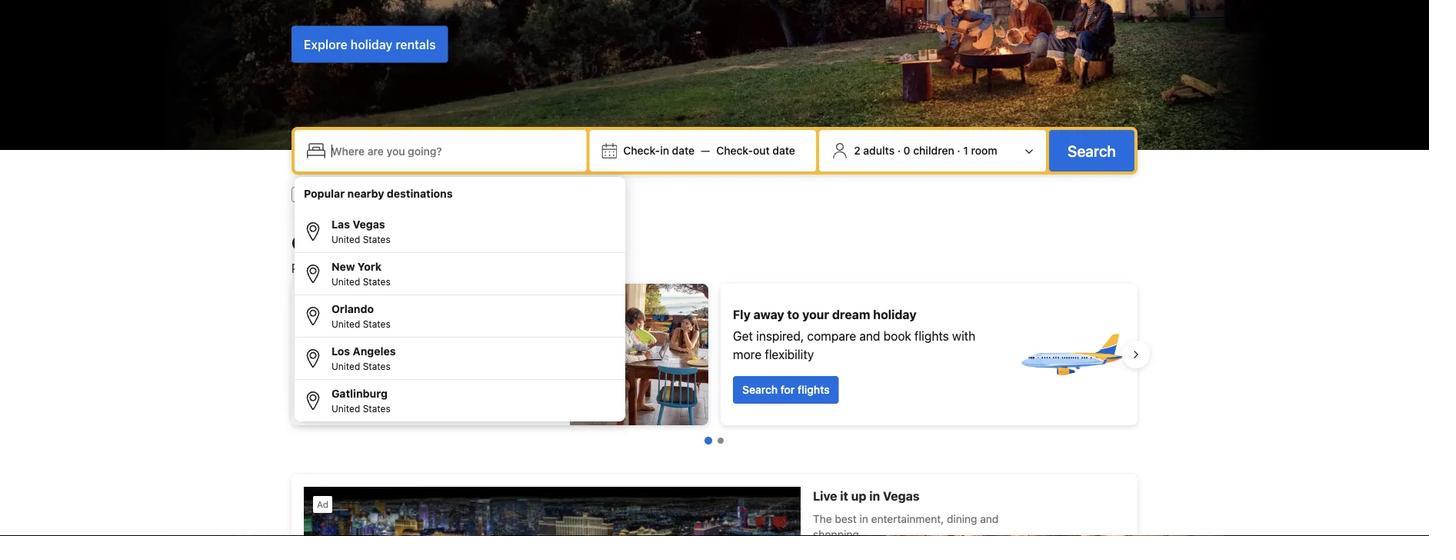 Task type: describe. For each thing, give the bounding box(es) containing it.
flights inside fly away to your dream holiday get inspired, compare and book flights with more flexibility
[[915, 329, 949, 344]]

search button
[[1049, 130, 1135, 172]]

monthly
[[304, 357, 349, 371]]

in
[[660, 144, 669, 157]]

destinations
[[387, 187, 453, 200]]

0
[[904, 144, 911, 157]]

vegas
[[353, 218, 385, 231]]

take
[[304, 298, 332, 313]]

looking
[[331, 188, 367, 201]]

region containing take your longest holiday yet
[[279, 278, 1150, 432]]

new
[[332, 260, 355, 273]]

fly away to your dream holiday get inspired, compare and book flights with more flexibility
[[733, 307, 976, 362]]

stay
[[347, 393, 368, 405]]

offering
[[409, 320, 452, 334]]

with
[[952, 329, 976, 344]]

travelling
[[469, 188, 515, 201]]

deals
[[362, 261, 392, 276]]

states inside gatlinburg united states
[[363, 403, 391, 414]]

los
[[332, 345, 350, 358]]

rates.
[[352, 357, 384, 371]]

out
[[753, 144, 770, 157]]

gatlinburg
[[332, 387, 388, 400]]

many
[[369, 338, 399, 353]]

2
[[854, 144, 861, 157]]

for inside offers promotions, deals and special offers for you
[[497, 261, 512, 276]]

find a stay link
[[304, 385, 377, 413]]

0 horizontal spatial holiday
[[351, 37, 393, 52]]

explore holiday rentals
[[304, 37, 436, 52]]

dream
[[832, 307, 870, 322]]

fly away to your dream holiday image
[[1018, 301, 1126, 409]]

inspired,
[[756, 329, 804, 344]]

Where are you going? field
[[325, 137, 580, 165]]

work
[[534, 188, 558, 201]]

get
[[733, 329, 753, 344]]

united for los
[[332, 361, 360, 372]]

stays,
[[333, 338, 366, 353]]

browse
[[304, 320, 345, 334]]

offers main content
[[279, 231, 1150, 536]]

book
[[884, 329, 912, 344]]

find a stay
[[313, 393, 368, 405]]

popular nearby destinations
[[304, 187, 453, 200]]

united inside orlando united states
[[332, 319, 360, 329]]

and inside offers promotions, deals and special offers for you
[[395, 261, 416, 276]]

to
[[787, 307, 800, 322]]

term
[[304, 338, 330, 353]]

take your longest holiday yet image
[[570, 284, 709, 425]]

longest
[[364, 298, 409, 313]]

progress bar inside offers main content
[[705, 437, 724, 445]]

for left the work
[[518, 188, 531, 201]]

more
[[733, 347, 762, 362]]

promotions,
[[292, 261, 359, 276]]

states inside orlando united states
[[363, 319, 391, 329]]

0 horizontal spatial flights
[[387, 188, 418, 201]]

rentals
[[396, 37, 436, 52]]

a
[[338, 393, 344, 405]]

room
[[971, 144, 998, 157]]

orlando united states
[[332, 303, 391, 329]]

united for las
[[332, 234, 360, 245]]

i'm travelling for work
[[451, 188, 558, 201]]

children
[[913, 144, 955, 157]]

you
[[516, 261, 536, 276]]



Task type: locate. For each thing, give the bounding box(es) containing it.
0 horizontal spatial search
[[742, 384, 778, 396]]

fly
[[733, 307, 751, 322]]

2 states from the top
[[363, 276, 391, 287]]

1 date from the left
[[672, 144, 695, 157]]

united for new
[[332, 276, 360, 287]]

states
[[363, 234, 391, 245], [363, 276, 391, 287], [363, 319, 391, 329], [363, 361, 391, 372], [363, 403, 391, 414]]

0 horizontal spatial and
[[395, 261, 416, 276]]

for down flexibility
[[781, 384, 795, 396]]

states inside las vegas united states
[[363, 234, 391, 245]]

and
[[395, 261, 416, 276], [860, 329, 881, 344]]

1 states from the top
[[363, 234, 391, 245]]

check-out date button
[[710, 137, 802, 165]]

take your longest holiday yet browse properties offering long- term stays, many at reduced monthly rates.
[[304, 298, 485, 371]]

· left '1'
[[957, 144, 961, 157]]

2 · from the left
[[957, 144, 961, 157]]

find
[[313, 393, 335, 405]]

holiday inside fly away to your dream holiday get inspired, compare and book flights with more flexibility
[[873, 307, 917, 322]]

0 horizontal spatial check-
[[623, 144, 660, 157]]

your right to at the right bottom
[[803, 307, 829, 322]]

0 horizontal spatial date
[[672, 144, 695, 157]]

flights
[[387, 188, 418, 201], [915, 329, 949, 344], [798, 384, 830, 396]]

check-
[[623, 144, 660, 157], [716, 144, 753, 157]]

holiday up 'book'
[[873, 307, 917, 322]]

5 states from the top
[[363, 403, 391, 414]]

united inside new york united states
[[332, 276, 360, 287]]

states for las vegas
[[363, 234, 391, 245]]

· left "0"
[[898, 144, 901, 157]]

states down longest at bottom
[[363, 319, 391, 329]]

search for search
[[1068, 142, 1116, 160]]

long-
[[455, 320, 485, 334]]

and inside fly away to your dream holiday get inspired, compare and book flights with more flexibility
[[860, 329, 881, 344]]

list box
[[295, 177, 625, 422]]

search for flights link
[[733, 376, 839, 404]]

date right 'out'
[[773, 144, 795, 157]]

holiday left rentals
[[351, 37, 393, 52]]

·
[[898, 144, 901, 157], [957, 144, 961, 157]]

new york united states
[[332, 260, 391, 287]]

properties
[[348, 320, 405, 334]]

nearby
[[347, 187, 384, 200]]

1 horizontal spatial ·
[[957, 144, 961, 157]]

check- left —
[[623, 144, 660, 157]]

united
[[332, 234, 360, 245], [332, 276, 360, 287], [332, 319, 360, 329], [332, 361, 360, 372], [332, 403, 360, 414]]

holiday up the offering
[[412, 298, 455, 313]]

states down angeles
[[363, 361, 391, 372]]

1 check- from the left
[[623, 144, 660, 157]]

2 adults · 0 children · 1 room button
[[826, 136, 1040, 165]]

check-in date button
[[617, 137, 701, 165]]

your inside take your longest holiday yet browse properties offering long- term stays, many at reduced monthly rates.
[[335, 298, 361, 313]]

1 · from the left
[[898, 144, 901, 157]]

your inside fly away to your dream holiday get inspired, compare and book flights with more flexibility
[[803, 307, 829, 322]]

popular nearby destinations group
[[295, 211, 625, 422]]

2 check- from the left
[[716, 144, 753, 157]]

1 vertical spatial search
[[742, 384, 778, 396]]

los angeles united states
[[332, 345, 396, 372]]

at
[[402, 338, 413, 353]]

offers
[[461, 261, 494, 276]]

1 horizontal spatial your
[[803, 307, 829, 322]]

states for los angeles
[[363, 361, 391, 372]]

2 adults · 0 children · 1 room
[[854, 144, 998, 157]]

2 horizontal spatial flights
[[915, 329, 949, 344]]

your right take
[[335, 298, 361, 313]]

0 vertical spatial and
[[395, 261, 416, 276]]

2 date from the left
[[773, 144, 795, 157]]

1
[[963, 144, 969, 157]]

angeles
[[353, 345, 396, 358]]

offers promotions, deals and special offers for you
[[292, 231, 536, 276]]

flights left with
[[915, 329, 949, 344]]

4 united from the top
[[332, 361, 360, 372]]

0 horizontal spatial ·
[[898, 144, 901, 157]]

popular
[[304, 187, 345, 200]]

check-in date — check-out date
[[623, 144, 795, 157]]

and left 'book'
[[860, 329, 881, 344]]

states for new york
[[363, 276, 391, 287]]

progress bar
[[705, 437, 724, 445]]

away
[[754, 307, 785, 322]]

reduced
[[416, 338, 462, 353]]

explore
[[304, 37, 348, 52]]

for inside region
[[781, 384, 795, 396]]

orlando
[[332, 303, 374, 315]]

—
[[701, 144, 710, 157]]

search inside region
[[742, 384, 778, 396]]

2 vertical spatial flights
[[798, 384, 830, 396]]

1 united from the top
[[332, 234, 360, 245]]

0 horizontal spatial your
[[335, 298, 361, 313]]

for
[[370, 188, 384, 201], [518, 188, 531, 201], [497, 261, 512, 276], [781, 384, 795, 396]]

1 horizontal spatial date
[[773, 144, 795, 157]]

special
[[419, 261, 458, 276]]

0 vertical spatial flights
[[387, 188, 418, 201]]

united inside gatlinburg united states
[[332, 403, 360, 414]]

states down gatlinburg
[[363, 403, 391, 414]]

4 states from the top
[[363, 361, 391, 372]]

adults
[[864, 144, 895, 157]]

holiday
[[351, 37, 393, 52], [412, 298, 455, 313], [873, 307, 917, 322]]

2 horizontal spatial holiday
[[873, 307, 917, 322]]

date
[[672, 144, 695, 157], [773, 144, 795, 157]]

for left you on the left of the page
[[497, 261, 512, 276]]

your
[[335, 298, 361, 313], [803, 307, 829, 322]]

list box containing popular nearby destinations
[[295, 177, 625, 422]]

1 horizontal spatial flights
[[798, 384, 830, 396]]

yet
[[458, 298, 477, 313]]

las
[[332, 218, 350, 231]]

flights right the nearby
[[387, 188, 418, 201]]

york
[[358, 260, 382, 273]]

2 united from the top
[[332, 276, 360, 287]]

search for search for flights
[[742, 384, 778, 396]]

holiday inside take your longest holiday yet browse properties offering long- term stays, many at reduced monthly rates.
[[412, 298, 455, 313]]

las vegas united states
[[332, 218, 391, 245]]

check- right —
[[716, 144, 753, 157]]

united inside los angeles united states
[[332, 361, 360, 372]]

date right in
[[672, 144, 695, 157]]

search
[[1068, 142, 1116, 160], [742, 384, 778, 396]]

1 vertical spatial flights
[[915, 329, 949, 344]]

compare
[[807, 329, 856, 344]]

i'm looking for flights
[[313, 188, 418, 201]]

3 states from the top
[[363, 319, 391, 329]]

for right looking
[[370, 188, 384, 201]]

search for flights
[[742, 384, 830, 396]]

3 united from the top
[[332, 319, 360, 329]]

1 horizontal spatial holiday
[[412, 298, 455, 313]]

0 vertical spatial search
[[1068, 142, 1116, 160]]

states inside los angeles united states
[[363, 361, 391, 372]]

and right deals
[[395, 261, 416, 276]]

5 united from the top
[[332, 403, 360, 414]]

gatlinburg united states
[[332, 387, 391, 414]]

1 horizontal spatial search
[[1068, 142, 1116, 160]]

1 horizontal spatial check-
[[716, 144, 753, 157]]

explore holiday rentals link
[[292, 26, 448, 63]]

states down vegas
[[363, 234, 391, 245]]

flexibility
[[765, 347, 814, 362]]

region
[[279, 278, 1150, 432]]

search inside button
[[1068, 142, 1116, 160]]

1 vertical spatial and
[[860, 329, 881, 344]]

offers
[[292, 231, 347, 257]]

i'm
[[313, 188, 328, 201]]

states down deals
[[363, 276, 391, 287]]

i'm
[[451, 188, 467, 201]]

states inside new york united states
[[363, 276, 391, 287]]

1 horizontal spatial and
[[860, 329, 881, 344]]

united inside las vegas united states
[[332, 234, 360, 245]]

flights down flexibility
[[798, 384, 830, 396]]



Task type: vqa. For each thing, say whether or not it's contained in the screenshot.
Gatlinburg
yes



